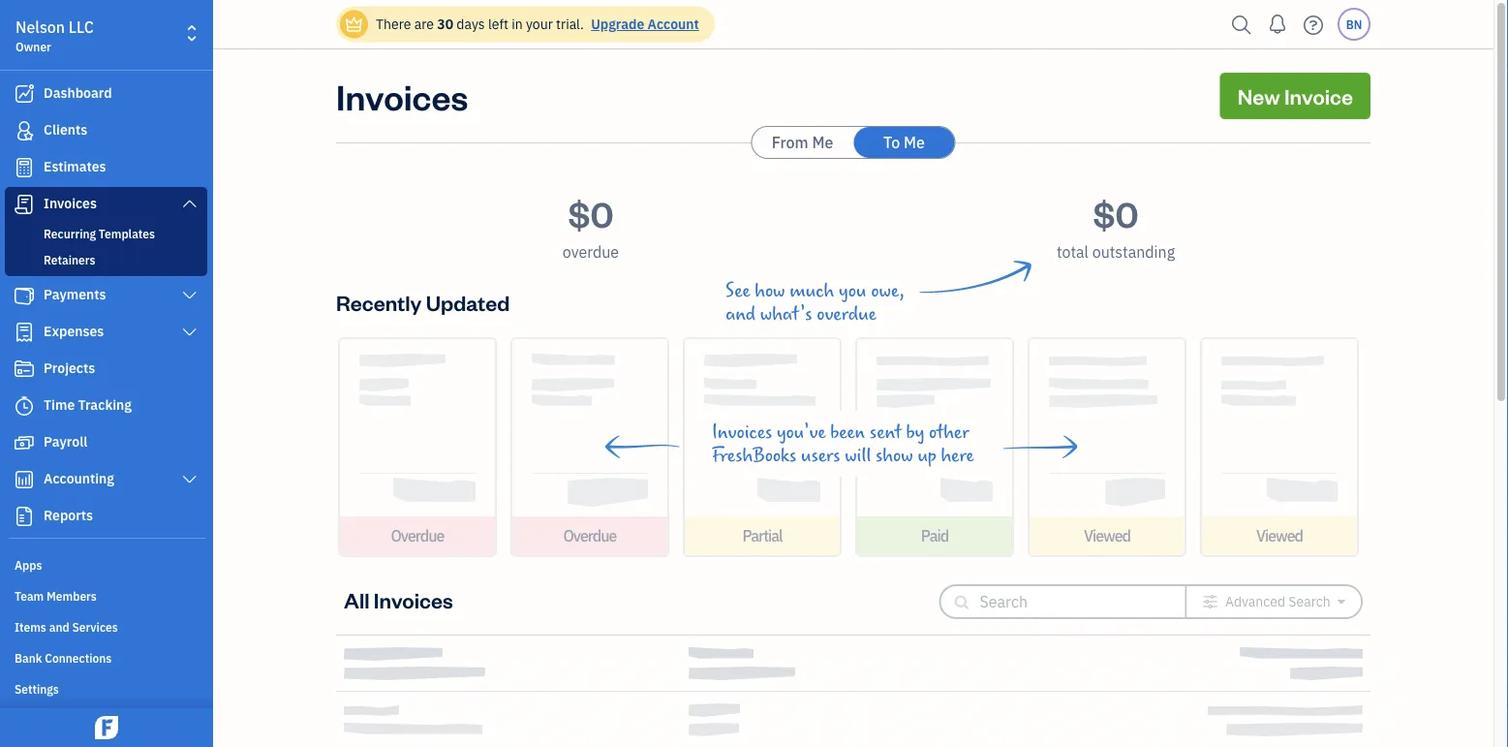 Task type: locate. For each thing, give the bounding box(es) containing it.
payment image
[[13, 286, 36, 305]]

2 viewed from the left
[[1257, 526, 1303, 546]]

Search text field
[[980, 586, 1155, 617]]

see
[[726, 280, 751, 301]]

1 $0 from the left
[[568, 190, 614, 236]]

$0
[[568, 190, 614, 236], [1093, 190, 1139, 236]]

chevron large down image up projects link
[[181, 325, 199, 340]]

in
[[512, 15, 523, 33]]

invoices link
[[5, 187, 207, 222]]

chevron large down image for accounting
[[181, 472, 199, 487]]

much
[[790, 280, 835, 301]]

to me
[[884, 132, 925, 153]]

1 horizontal spatial viewed
[[1257, 526, 1303, 546]]

from
[[772, 132, 809, 153]]

me right to
[[904, 132, 925, 153]]

me inside 'to me' link
[[904, 132, 925, 153]]

there
[[376, 15, 411, 33]]

2 chevron large down image from the top
[[181, 472, 199, 487]]

payments link
[[5, 278, 207, 313]]

recently
[[336, 288, 422, 316]]

1 chevron large down image from the top
[[181, 325, 199, 340]]

invoices right all
[[374, 586, 453, 613]]

dashboard link
[[5, 77, 207, 111]]

0 vertical spatial and
[[726, 303, 756, 325]]

services
[[72, 619, 118, 635]]

1 horizontal spatial $0
[[1093, 190, 1139, 236]]

notifications image
[[1263, 5, 1294, 44]]

invoices
[[336, 73, 468, 119], [44, 194, 97, 212], [712, 422, 773, 443], [374, 586, 453, 613]]

team members link
[[5, 580, 207, 610]]

trial.
[[556, 15, 584, 33]]

chevron large down image for expenses
[[181, 325, 199, 340]]

llc
[[69, 17, 94, 37]]

0 horizontal spatial $0
[[568, 190, 614, 236]]

time
[[44, 396, 75, 414]]

and right items
[[49, 619, 69, 635]]

me right from
[[812, 132, 834, 153]]

me
[[812, 132, 834, 153], [904, 132, 925, 153]]

clients link
[[5, 113, 207, 148]]

users
[[801, 445, 841, 466]]

all
[[344, 586, 370, 613]]

0 horizontal spatial viewed
[[1084, 526, 1131, 546]]

1 vertical spatial chevron large down image
[[181, 472, 199, 487]]

projects
[[44, 359, 95, 377]]

chevron large down image inside payments link
[[181, 288, 199, 303]]

2 chevron large down image from the top
[[181, 288, 199, 303]]

invoices inside main element
[[44, 194, 97, 212]]

paid
[[921, 526, 949, 546]]

team members
[[15, 588, 97, 604]]

invoices up recurring
[[44, 194, 97, 212]]

2 $0 from the left
[[1093, 190, 1139, 236]]

recurring templates
[[44, 226, 155, 241]]

bank
[[15, 650, 42, 666]]

and inside main element
[[49, 619, 69, 635]]

chevron large down image up 'recurring templates' link
[[181, 196, 199, 211]]

connections
[[45, 650, 112, 666]]

recurring templates link
[[9, 222, 203, 245]]

estimates link
[[5, 150, 207, 185]]

1 vertical spatial and
[[49, 619, 69, 635]]

overdue
[[563, 242, 619, 262], [817, 303, 877, 325], [391, 526, 444, 546], [563, 526, 617, 546]]

$0 inside $0 total outstanding
[[1093, 190, 1139, 236]]

0 vertical spatial chevron large down image
[[181, 196, 199, 211]]

1 chevron large down image from the top
[[181, 196, 199, 211]]

settings
[[15, 681, 59, 697]]

chevron large down image inside invoices link
[[181, 196, 199, 211]]

overdue inside see how much you owe, and what's overdue
[[817, 303, 877, 325]]

0 vertical spatial chevron large down image
[[181, 325, 199, 340]]

dashboard
[[44, 84, 112, 102]]

chevron large down image
[[181, 325, 199, 340], [181, 472, 199, 487]]

chevron large down image up reports link
[[181, 472, 199, 487]]

1 me from the left
[[812, 132, 834, 153]]

0 horizontal spatial and
[[49, 619, 69, 635]]

clients
[[44, 121, 87, 139]]

how
[[755, 280, 785, 301]]

other
[[929, 422, 970, 443]]

and down see
[[726, 303, 756, 325]]

chevron large down image inside the accounting link
[[181, 472, 199, 487]]

chevron large down image down retainers link
[[181, 288, 199, 303]]

tracking
[[78, 396, 132, 414]]

me inside from me link
[[812, 132, 834, 153]]

invoices down there on the top
[[336, 73, 468, 119]]

and
[[726, 303, 756, 325], [49, 619, 69, 635]]

1 horizontal spatial and
[[726, 303, 756, 325]]

by
[[906, 422, 925, 443]]

you
[[839, 280, 867, 301]]

sent
[[870, 422, 902, 443]]

chevron large down image inside expenses 'link'
[[181, 325, 199, 340]]

bank connections link
[[5, 642, 207, 672]]

timer image
[[13, 396, 36, 416]]

outstanding
[[1093, 242, 1176, 262]]

from me
[[772, 132, 834, 153]]

0 horizontal spatial me
[[812, 132, 834, 153]]

invoice image
[[13, 195, 36, 214]]

invoice
[[1285, 82, 1354, 109]]

invoices up freshbooks
[[712, 422, 773, 443]]

are
[[414, 15, 434, 33]]

$0 inside $0 overdue
[[568, 190, 614, 236]]

1 vertical spatial chevron large down image
[[181, 288, 199, 303]]

$0 overdue
[[563, 190, 619, 262]]

been
[[831, 422, 866, 443]]

owe,
[[871, 280, 905, 301]]

see how much you owe, and what's overdue
[[726, 280, 905, 325]]

there are 30 days left in your trial. upgrade account
[[376, 15, 699, 33]]

nelson llc owner
[[16, 17, 94, 54]]

$0 total outstanding
[[1057, 190, 1176, 262]]

chevron large down image
[[181, 196, 199, 211], [181, 288, 199, 303]]

2 me from the left
[[904, 132, 925, 153]]

days
[[457, 15, 485, 33]]

main element
[[0, 0, 276, 747]]

1 horizontal spatial me
[[904, 132, 925, 153]]

here
[[941, 445, 974, 466]]

invoices inside invoices you've been sent by other freshbooks users will show up here
[[712, 422, 773, 443]]

total
[[1057, 242, 1089, 262]]



Task type: vqa. For each thing, say whether or not it's contained in the screenshot.
Learn to the right
no



Task type: describe. For each thing, give the bounding box(es) containing it.
recurring
[[44, 226, 96, 241]]

invoices you've been sent by other freshbooks users will show up here
[[712, 422, 974, 466]]

items and services link
[[5, 611, 207, 641]]

report image
[[13, 507, 36, 526]]

nelson
[[16, 17, 65, 37]]

apps link
[[5, 549, 207, 579]]

reports link
[[5, 499, 207, 534]]

chart image
[[13, 470, 36, 489]]

left
[[488, 15, 509, 33]]

project image
[[13, 360, 36, 379]]

payments
[[44, 285, 106, 303]]

show
[[876, 445, 914, 466]]

reports
[[44, 506, 93, 524]]

time tracking link
[[5, 389, 207, 423]]

to
[[884, 132, 900, 153]]

expense image
[[13, 323, 36, 342]]

30
[[437, 15, 454, 33]]

all invoices
[[344, 586, 453, 613]]

1 viewed from the left
[[1084, 526, 1131, 546]]

partial
[[743, 526, 783, 546]]

owner
[[16, 39, 51, 54]]

up
[[918, 445, 937, 466]]

and inside see how much you owe, and what's overdue
[[726, 303, 756, 325]]

me for from me
[[812, 132, 834, 153]]

updated
[[426, 288, 510, 316]]

search image
[[1227, 10, 1258, 39]]

from me link
[[752, 127, 853, 158]]

expenses
[[44, 322, 104, 340]]

freshbooks
[[712, 445, 797, 466]]

what's
[[760, 303, 813, 325]]

chevron large down image for invoices
[[181, 196, 199, 211]]

your
[[526, 15, 553, 33]]

retainers link
[[9, 248, 203, 271]]

members
[[47, 588, 97, 604]]

go to help image
[[1298, 10, 1330, 39]]

new invoice
[[1238, 82, 1354, 109]]

new
[[1238, 82, 1281, 109]]

me for to me
[[904, 132, 925, 153]]

freshbooks image
[[91, 716, 122, 739]]

templates
[[99, 226, 155, 241]]

dashboard image
[[13, 84, 36, 104]]

crown image
[[344, 14, 364, 34]]

upgrade
[[591, 15, 645, 33]]

bn button
[[1338, 8, 1371, 41]]

items
[[15, 619, 46, 635]]

expenses link
[[5, 315, 207, 350]]

payroll
[[44, 433, 87, 451]]

estimates
[[44, 157, 106, 175]]

recently updated
[[336, 288, 510, 316]]

chevron large down image for payments
[[181, 288, 199, 303]]

estimate image
[[13, 158, 36, 177]]

projects link
[[5, 352, 207, 387]]

upgrade account link
[[587, 15, 699, 33]]

apps
[[15, 557, 42, 573]]

new invoice link
[[1221, 73, 1371, 119]]

retainers
[[44, 252, 95, 267]]

team
[[15, 588, 44, 604]]

items and services
[[15, 619, 118, 635]]

will
[[845, 445, 872, 466]]

settings link
[[5, 673, 207, 703]]

$0 for $0 total outstanding
[[1093, 190, 1139, 236]]

$0 for $0 overdue
[[568, 190, 614, 236]]

bank connections
[[15, 650, 112, 666]]

money image
[[13, 433, 36, 453]]

account
[[648, 15, 699, 33]]

payroll link
[[5, 425, 207, 460]]

bn
[[1347, 16, 1363, 32]]

time tracking
[[44, 396, 132, 414]]

to me link
[[854, 127, 955, 158]]

client image
[[13, 121, 36, 141]]

accounting link
[[5, 462, 207, 497]]

accounting
[[44, 469, 114, 487]]

you've
[[777, 422, 826, 443]]



